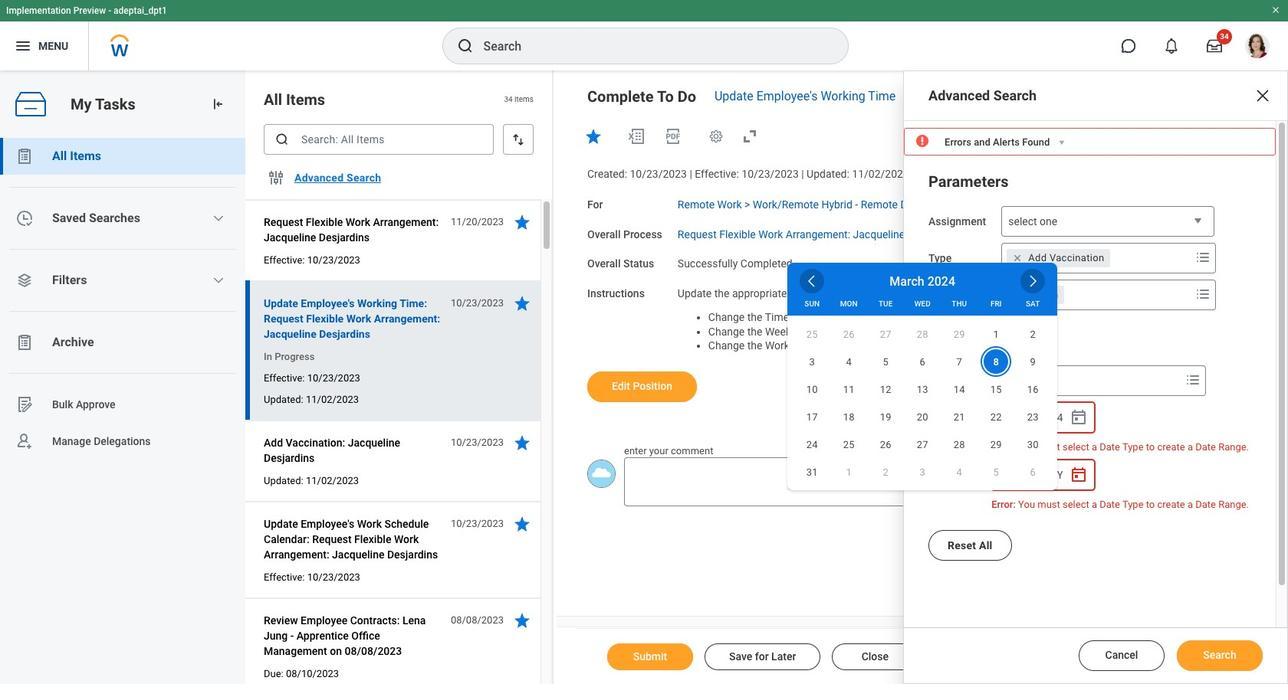 Task type: locate. For each thing, give the bounding box(es) containing it.
request down configure image
[[264, 216, 303, 229]]

2 / from the top
[[1031, 468, 1038, 482]]

/ for / 2024
[[1031, 410, 1038, 425]]

overall up instructions
[[588, 258, 621, 270]]

0 horizontal spatial 26 button
[[837, 322, 861, 347]]

1 horizontal spatial 5
[[994, 467, 999, 478]]

date range
[[929, 332, 1008, 351]]

1 error: from the top
[[992, 442, 1016, 453]]

advanced search up the 'request flexible work arrangement: jacqueline desjardins' button on the left of page
[[295, 172, 381, 184]]

implementation preview -   adeptai_dpt1 banner
[[0, 0, 1289, 71]]

1 vertical spatial 27 button
[[911, 433, 935, 457]]

1 horizontal spatial 1
[[994, 329, 999, 340]]

1 vertical spatial search
[[347, 172, 381, 184]]

25 button down 18 "button"
[[837, 433, 861, 457]]

4 button
[[837, 350, 861, 375], [947, 461, 972, 485]]

26 button down 19 button
[[874, 433, 898, 457]]

desjardins inside update employee's working time: request flexible work arrangement: jacqueline desjardins
[[319, 328, 370, 341]]

0 vertical spatial 28
[[917, 329, 928, 340]]

errors and alerts found
[[945, 137, 1050, 148]]

1 vertical spatial updated: 11/02/2023
[[264, 476, 359, 487]]

all inside button
[[52, 149, 67, 163]]

2 vertical spatial change
[[709, 340, 745, 352]]

employee
[[301, 615, 348, 627]]

2 vertical spatial employee's
[[301, 519, 355, 531]]

11/20/2023
[[451, 216, 504, 228]]

add vaccination element
[[1029, 252, 1105, 265]]

weekly
[[765, 326, 799, 338]]

all items
[[264, 91, 325, 109], [52, 149, 101, 163]]

3 effective: 10/23/2023 from the top
[[264, 572, 360, 584]]

update up calendar: on the left bottom of page
[[264, 519, 298, 531]]

0 horizontal spatial 26
[[844, 329, 855, 340]]

request flexible work arrangement: jacqueline desjardins down the "remote work > work/remote hybrid - remote days (10/23/2023)"
[[678, 228, 958, 240]]

1 vertical spatial error: you must select a date type to create a date range.
[[992, 500, 1249, 511]]

chevron left image
[[805, 274, 820, 289]]

27 button down tue
[[874, 322, 898, 347]]

employee's for update employee's working time: request flexible work arrangement: jacqueline desjardins
[[301, 298, 355, 310]]

date type
[[929, 375, 977, 387]]

my tasks element
[[0, 71, 245, 685]]

must for 2024
[[1038, 442, 1061, 453]]

17 button
[[800, 405, 825, 430]]

0 vertical spatial schedule
[[802, 326, 846, 338]]

complete to do
[[588, 87, 696, 106]]

0 horizontal spatial 29 button
[[947, 322, 972, 347]]

review employee contracts: lena jung - apprentice office management on 08/08/2023
[[264, 615, 426, 658]]

and
[[974, 137, 991, 148]]

0 horizontal spatial 3
[[810, 356, 815, 368]]

effective: 10/23/2023
[[264, 255, 360, 266], [264, 373, 360, 384], [264, 572, 360, 584]]

jacqueline up in progress
[[264, 328, 317, 341]]

must for yyyy
[[1038, 500, 1061, 511]]

- right preview
[[108, 5, 111, 16]]

jacqueline inside update employee's work schedule calendar: request flexible work arrangement: jacqueline desjardins
[[332, 549, 385, 561]]

25 down sun
[[807, 329, 818, 340]]

error: down end group
[[992, 500, 1016, 511]]

2 error: you must select a date type to create a date range. from the top
[[992, 500, 1249, 511]]

0 vertical spatial to
[[1147, 442, 1155, 453]]

star image
[[513, 295, 532, 313], [513, 434, 532, 453], [513, 612, 532, 630]]

jacqueline right vaccination:
[[348, 437, 400, 449]]

1 horizontal spatial 28
[[954, 439, 965, 451]]

2 button up 9
[[1021, 322, 1046, 347]]

2 vertical spatial select
[[1063, 500, 1090, 511]]

all inside item list element
[[264, 91, 282, 109]]

clipboard image for all items
[[15, 147, 34, 166]]

update up the fullscreen icon
[[715, 89, 754, 104]]

0 vertical spatial 2024
[[928, 275, 956, 289]]

updated: down vaccination:
[[264, 476, 304, 487]]

1 vertical spatial 6
[[1031, 467, 1036, 478]]

error: for / 2024
[[992, 442, 1016, 453]]

1 vertical spatial star image
[[513, 213, 532, 232]]

1 vertical spatial working
[[357, 298, 397, 310]]

0 horizontal spatial 4
[[846, 356, 852, 368]]

request flexible work arrangement: jacqueline desjardins button
[[264, 213, 443, 247]]

march  2024 application
[[788, 263, 1058, 491]]

2024 inside application
[[928, 275, 956, 289]]

create for 2024
[[1158, 442, 1186, 453]]

request flexible work arrangement: jacqueline desjardins down advanced search button
[[264, 216, 439, 244]]

2 button
[[1021, 322, 1046, 347], [874, 461, 898, 485]]

updated: up remote work > work/remote hybrid - remote days (10/23/2023) link
[[807, 168, 850, 180]]

0 horizontal spatial on
[[330, 646, 342, 658]]

add right x small image
[[1029, 252, 1047, 264]]

error:
[[992, 442, 1016, 453], [992, 500, 1016, 511]]

29 for leftmost 29 button
[[954, 329, 965, 340]]

- up management
[[291, 630, 294, 643]]

1 horizontal spatial 6
[[1031, 467, 1036, 478]]

6 button
[[911, 350, 935, 375], [1021, 461, 1046, 485]]

user plus image
[[15, 433, 34, 451]]

0 vertical spatial all
[[264, 91, 282, 109]]

34
[[504, 95, 513, 104]]

1 horizontal spatial 25
[[844, 439, 855, 451]]

schedule inside update employee's work schedule calendar: request flexible work arrangement: jacqueline desjardins
[[385, 519, 429, 531]]

arrangement: down time:
[[374, 313, 440, 325]]

2 for the bottommost 2 'button'
[[883, 467, 889, 478]]

24 button
[[800, 433, 825, 457]]

select for / 2024
[[1063, 442, 1090, 453]]

Date Type field
[[993, 367, 1181, 395]]

must down end group
[[1038, 500, 1061, 511]]

0 vertical spatial add
[[1029, 252, 1047, 264]]

jacqueline down configure image
[[264, 232, 316, 244]]

0 vertical spatial 29
[[954, 329, 965, 340]]

transformation import image
[[210, 97, 226, 112]]

calendar image
[[1070, 467, 1089, 485]]

3 button down 20 button
[[911, 461, 935, 485]]

2 clipboard image from the top
[[15, 334, 34, 352]]

error: you must select a date type to create a date range. up calendar icon
[[992, 442, 1249, 453]]

2024 inside the start group
[[1038, 410, 1064, 425]]

6 button up 13
[[911, 350, 935, 375]]

update down the successfully
[[678, 288, 712, 300]]

1 vertical spatial 25 button
[[837, 433, 861, 457]]

action bar region
[[577, 629, 1289, 685]]

2 create from the top
[[1158, 500, 1186, 511]]

- inside banner
[[108, 5, 111, 16]]

27 right hours
[[880, 329, 892, 340]]

0 horizontal spatial |
[[690, 168, 692, 180]]

2 must from the top
[[1038, 500, 1061, 511]]

0 vertical spatial 25 button
[[800, 322, 825, 347]]

working for time
[[821, 89, 866, 104]]

2 vertical spatial star image
[[513, 515, 532, 534]]

1 overall from the top
[[588, 228, 621, 240]]

star image for update employee's working time: request flexible work arrangement: jacqueline desjardins
[[513, 295, 532, 313]]

3 star image from the top
[[513, 612, 532, 630]]

archive
[[52, 335, 94, 350]]

1 star image from the top
[[513, 295, 532, 313]]

search image
[[456, 37, 474, 55], [275, 132, 290, 147]]

lena
[[403, 615, 426, 627]]

select one button
[[1002, 206, 1215, 238]]

to
[[657, 87, 674, 106]]

1 vertical spatial all
[[52, 149, 67, 163]]

2 range. from the top
[[1219, 500, 1249, 511]]

1 vertical spatial items
[[70, 149, 101, 163]]

remote work > work/remote hybrid - remote days (10/23/2023)
[[678, 198, 991, 211]]

type inside "parameters" group
[[929, 252, 952, 265]]

reset
[[948, 540, 977, 552]]

1 horizontal spatial 28 button
[[947, 433, 972, 457]]

2024
[[928, 275, 956, 289], [1038, 410, 1064, 425]]

11/02/2023 up days
[[852, 168, 909, 180]]

remote left days
[[861, 198, 898, 211]]

0 vertical spatial 27 button
[[874, 322, 898, 347]]

1 vertical spatial 2024
[[1038, 410, 1064, 425]]

1 vertical spatial 3
[[920, 467, 926, 478]]

1 vertical spatial 2
[[883, 467, 889, 478]]

0 horizontal spatial advanced search
[[295, 172, 381, 184]]

jacqueline down days
[[853, 228, 905, 240]]

5 button up '12'
[[874, 350, 898, 375]]

exclamation image
[[916, 136, 928, 147]]

my
[[71, 95, 92, 113]]

update inside update employee's working time: request flexible work arrangement: jacqueline desjardins
[[264, 298, 298, 310]]

work/remote
[[753, 198, 819, 211]]

0 vertical spatial 27
[[880, 329, 892, 340]]

select
[[1009, 216, 1037, 228], [1063, 442, 1090, 453], [1063, 500, 1090, 511]]

3 down shift
[[810, 356, 815, 368]]

31
[[807, 467, 818, 478]]

0 horizontal spatial 2024
[[928, 275, 956, 289]]

/ inside the start group
[[1031, 410, 1038, 425]]

0 vertical spatial employee's
[[757, 89, 818, 104]]

advanced up errors
[[929, 87, 990, 104]]

update up in progress
[[264, 298, 298, 310]]

clipboard image inside archive button
[[15, 334, 34, 352]]

11/02/2023
[[852, 168, 909, 180], [306, 394, 359, 406], [306, 476, 359, 487]]

6 button down 30 button
[[1021, 461, 1046, 485]]

all items button
[[0, 138, 245, 175]]

5 for the bottommost 5 "button"
[[994, 467, 999, 478]]

action element
[[1029, 288, 1059, 302]]

2024 left calendar image
[[1038, 410, 1064, 425]]

caret down image
[[1057, 137, 1068, 148]]

0 horizontal spatial 2 button
[[874, 461, 898, 485]]

5 up '12'
[[883, 356, 889, 368]]

fri
[[991, 300, 1002, 309]]

notifications large image
[[1164, 38, 1180, 54]]

0 horizontal spatial request flexible work arrangement: jacqueline desjardins
[[264, 216, 439, 244]]

1 horizontal spatial search
[[994, 87, 1037, 104]]

star image for add vaccination: jacqueline desjardins
[[513, 434, 532, 453]]

0 vertical spatial select
[[1009, 216, 1037, 228]]

request right calendar: on the left bottom of page
[[312, 534, 352, 546]]

0 horizontal spatial 29
[[954, 329, 965, 340]]

2 horizontal spatial search
[[1204, 650, 1237, 662]]

star image
[[584, 127, 603, 146], [513, 213, 532, 232], [513, 515, 532, 534]]

/ down 16 button
[[1031, 410, 1038, 425]]

manage delegations link
[[0, 423, 245, 460]]

advanced search up and
[[929, 87, 1037, 104]]

update
[[715, 89, 754, 104], [678, 288, 712, 300], [264, 298, 298, 310], [264, 519, 298, 531]]

list
[[0, 138, 245, 460]]

employee's for update employee's work schedule calendar: request flexible work arrangement: jacqueline desjardins
[[301, 519, 355, 531]]

star image for update employee's work schedule calendar: request flexible work arrangement: jacqueline desjardins
[[513, 515, 532, 534]]

prompts image for date type
[[1184, 371, 1203, 390]]

0 vertical spatial 25
[[807, 329, 818, 340]]

employee's up progress
[[301, 298, 355, 310]]

export to excel image
[[627, 127, 646, 146]]

you down end group
[[1019, 500, 1036, 511]]

flexible inside update employee's work schedule calendar: request flexible work arrangement: jacqueline desjardins
[[354, 534, 392, 546]]

2 button down 19 button
[[874, 461, 898, 485]]

clipboard image inside all items button
[[15, 147, 34, 166]]

1 vertical spatial add
[[264, 437, 283, 449]]

on down apprentice at the left bottom of the page
[[330, 646, 342, 658]]

4 button up 11
[[837, 350, 861, 375]]

5 button left the / yyyy
[[984, 461, 1009, 485]]

the
[[715, 288, 730, 300], [895, 288, 910, 300], [748, 311, 763, 323], [748, 326, 763, 338], [748, 340, 763, 352]]

1 vertical spatial star image
[[513, 434, 532, 453]]

1 horizontal spatial advanced
[[929, 87, 990, 104]]

1 you from the top
[[1019, 442, 1036, 453]]

updated: down in progress
[[264, 394, 304, 406]]

8 button
[[984, 350, 1009, 375]]

updated:
[[807, 168, 850, 180], [264, 394, 304, 406], [264, 476, 304, 487]]

1 vertical spatial clipboard image
[[15, 334, 34, 352]]

update for update employee's work schedule calendar: request flexible work arrangement: jacqueline desjardins
[[264, 519, 298, 531]]

0 vertical spatial 2 button
[[1021, 322, 1046, 347]]

27 button
[[874, 322, 898, 347], [911, 433, 935, 457]]

23
[[1028, 412, 1039, 423]]

1 vertical spatial schedule
[[385, 519, 429, 531]]

overall for overall status
[[588, 258, 621, 270]]

jacqueline inside add vaccination: jacqueline desjardins
[[348, 437, 400, 449]]

08/08/2023 down office
[[345, 646, 402, 658]]

add inside option
[[1029, 252, 1047, 264]]

1 vertical spatial 26 button
[[874, 433, 898, 457]]

0 horizontal spatial remote
[[678, 198, 715, 211]]

star image for request flexible work arrangement: jacqueline desjardins
[[513, 213, 532, 232]]

1 / from the top
[[1031, 410, 1038, 425]]

1 horizontal spatial 5 button
[[984, 461, 1009, 485]]

1 horizontal spatial 08/08/2023
[[451, 615, 504, 627]]

employee's inside update employee's work schedule calendar: request flexible work arrangement: jacqueline desjardins
[[301, 519, 355, 531]]

you down 23 button
[[1019, 442, 1036, 453]]

29 for 29 button to the bottom
[[991, 439, 1002, 451]]

5 left the / yyyy
[[994, 467, 999, 478]]

items
[[515, 95, 534, 104]]

26 button down mon
[[837, 322, 861, 347]]

clipboard image
[[15, 147, 34, 166], [15, 334, 34, 352]]

effective: 10/23/2023 for flexible
[[264, 255, 360, 266]]

3
[[810, 356, 815, 368], [920, 467, 926, 478]]

update for update the appropriate information based on the employee's request - this may include:
[[678, 288, 712, 300]]

reset all
[[948, 540, 993, 552]]

0 horizontal spatial 1 button
[[837, 461, 861, 485]]

0 vertical spatial overall
[[588, 228, 621, 240]]

configure image
[[267, 169, 285, 187]]

11/02/2023 down add vaccination: jacqueline desjardins
[[306, 476, 359, 487]]

26 down 19 button
[[880, 439, 892, 451]]

1 to from the top
[[1147, 442, 1155, 453]]

arrangement: down the "remote work > work/remote hybrid - remote days (10/23/2023)"
[[786, 228, 851, 240]]

0 horizontal spatial 28 button
[[911, 322, 935, 347]]

6 left yyyy
[[1031, 467, 1036, 478]]

1 horizontal spatial all items
[[264, 91, 325, 109]]

2 overall from the top
[[588, 258, 621, 270]]

2 down 19 button
[[883, 467, 889, 478]]

sat
[[1026, 300, 1040, 309]]

1 range. from the top
[[1219, 442, 1249, 453]]

1 create from the top
[[1158, 442, 1186, 453]]

1 vertical spatial time
[[765, 311, 789, 323]]

list containing all items
[[0, 138, 245, 460]]

effective: 10/23/2023 down progress
[[264, 373, 360, 384]]

add inside add vaccination: jacqueline desjardins
[[264, 437, 283, 449]]

29 button
[[947, 322, 972, 347], [984, 433, 1009, 457]]

0 vertical spatial 11/02/2023
[[852, 168, 909, 180]]

select inside popup button
[[1009, 216, 1037, 228]]

advanced search
[[929, 87, 1037, 104], [295, 172, 381, 184]]

16 button
[[1021, 378, 1046, 402]]

arrangement: inside update employee's working time: request flexible work arrangement: jacqueline desjardins
[[374, 313, 440, 325]]

1 effective: 10/23/2023 from the top
[[264, 255, 360, 266]]

1 right 31 button
[[846, 467, 852, 478]]

effective: 10/23/2023 down the 'request flexible work arrangement: jacqueline desjardins' button on the left of page
[[264, 255, 360, 266]]

1 vertical spatial error:
[[992, 500, 1016, 511]]

request flexible work arrangement: jacqueline desjardins link
[[678, 225, 958, 240]]

prompts image
[[1194, 249, 1213, 267], [1184, 371, 1203, 390]]

on inside "review employee contracts: lena jung - apprentice office management on 08/08/2023"
[[330, 646, 342, 658]]

request inside request flexible work arrangement: jacqueline desjardins
[[264, 216, 303, 229]]

cancel button
[[1079, 641, 1165, 672]]

1 horizontal spatial time
[[869, 89, 896, 104]]

1 horizontal spatial 25 button
[[837, 433, 861, 457]]

request inside update employee's working time: request flexible work arrangement: jacqueline desjardins
[[264, 313, 304, 325]]

jacqueline inside update employee's working time: request flexible work arrangement: jacqueline desjardins
[[264, 328, 317, 341]]

0 horizontal spatial items
[[70, 149, 101, 163]]

2 you from the top
[[1019, 500, 1036, 511]]

effective: 10/23/2023 for employee's
[[264, 572, 360, 584]]

select left the one
[[1009, 216, 1037, 228]]

error: you must select a date type to create a date range.
[[992, 442, 1249, 453], [992, 500, 1249, 511]]

1 error: you must select a date type to create a date range. from the top
[[992, 442, 1249, 453]]

updated: 11/02/2023 up vaccination:
[[264, 394, 359, 406]]

include:
[[1055, 288, 1092, 300]]

working
[[821, 89, 866, 104], [357, 298, 397, 310]]

jacqueline up contracts: at the left of the page
[[332, 549, 385, 561]]

to for yyyy
[[1147, 500, 1155, 511]]

implementation
[[6, 5, 71, 16]]

remote work > work/remote hybrid - remote days (10/23/2023) link
[[678, 195, 991, 211]]

rename image
[[15, 396, 34, 414]]

overall down for
[[588, 228, 621, 240]]

1 vertical spatial 5
[[994, 467, 999, 478]]

all items inside item list element
[[264, 91, 325, 109]]

work inside request flexible work arrangement: jacqueline desjardins
[[346, 216, 370, 229]]

11 button
[[837, 378, 861, 402]]

select for / yyyy
[[1063, 500, 1090, 511]]

8
[[994, 356, 999, 368]]

0 horizontal spatial 5
[[883, 356, 889, 368]]

4 button down the 21 button
[[947, 461, 972, 485]]

edit position button
[[588, 372, 697, 403]]

>
[[745, 198, 750, 211]]

delegations
[[94, 435, 151, 448]]

employee's up calendar: on the left bottom of page
[[301, 519, 355, 531]]

advanced right configure image
[[295, 172, 344, 184]]

29 button down 22 button
[[984, 433, 1009, 457]]

update employee's working time link
[[715, 89, 896, 104]]

1 vertical spatial create
[[1158, 500, 1186, 511]]

add left vaccination:
[[264, 437, 283, 449]]

2 up 9
[[1031, 329, 1036, 340]]

4 up 11
[[846, 356, 852, 368]]

enter
[[624, 446, 647, 457]]

28 button down wed
[[911, 322, 935, 347]]

11/02/2023 up vaccination:
[[306, 394, 359, 406]]

1 button right 31 button
[[837, 461, 861, 485]]

review employee contracts: lena jung - apprentice office management on 08/08/2023 button
[[264, 612, 443, 661]]

add vaccination: jacqueline desjardins
[[264, 437, 400, 465]]

/ inside end group
[[1031, 468, 1038, 482]]

34 items
[[504, 95, 534, 104]]

overall for overall process
[[588, 228, 621, 240]]

fullscreen image
[[741, 127, 759, 146]]

request inside update employee's work schedule calendar: request flexible work arrangement: jacqueline desjardins
[[312, 534, 352, 546]]

select down calendar icon
[[1063, 500, 1090, 511]]

2 vertical spatial search
[[1204, 650, 1237, 662]]

2 effective: 10/23/2023 from the top
[[264, 373, 360, 384]]

working for time:
[[357, 298, 397, 310]]

work
[[718, 198, 742, 211], [346, 216, 370, 229], [759, 228, 783, 240], [346, 313, 371, 325], [765, 340, 790, 352], [357, 519, 382, 531], [394, 534, 419, 546]]

1 horizontal spatial 27 button
[[911, 433, 935, 457]]

2 to from the top
[[1147, 500, 1155, 511]]

parameters group
[[929, 170, 1252, 311]]

range.
[[1219, 442, 1249, 453], [1219, 500, 1249, 511]]

updated: 11/02/2023 down add vaccination: jacqueline desjardins
[[264, 476, 359, 487]]

0 horizontal spatial 2
[[883, 467, 889, 478]]

error: you must select a date type to create a date range. down calendar icon
[[992, 500, 1249, 511]]

must
[[1038, 442, 1061, 453], [1038, 500, 1061, 511]]

employee's inside update employee's working time: request flexible work arrangement: jacqueline desjardins
[[301, 298, 355, 310]]

1 clipboard image from the top
[[15, 147, 34, 166]]

to for 2024
[[1147, 442, 1155, 453]]

27 button down 20 button
[[911, 433, 935, 457]]

2 star image from the top
[[513, 434, 532, 453]]

1 horizontal spatial 2
[[1031, 329, 1036, 340]]

4 down the 21 button
[[957, 467, 962, 478]]

1 vertical spatial effective: 10/23/2023
[[264, 373, 360, 384]]

update inside update employee's work schedule calendar: request flexible work arrangement: jacqueline desjardins
[[264, 519, 298, 531]]

10/23/2023
[[630, 168, 687, 180], [742, 168, 799, 180], [307, 255, 360, 266], [451, 298, 504, 309], [307, 373, 360, 384], [451, 437, 504, 449], [451, 519, 504, 530], [307, 572, 360, 584]]

0 horizontal spatial all
[[52, 149, 67, 163]]

found
[[1023, 137, 1050, 148]]

3 button up 10
[[800, 350, 825, 375]]

/
[[1031, 410, 1038, 425], [1031, 468, 1038, 482]]

employee's up the fullscreen icon
[[757, 89, 818, 104]]

1 horizontal spatial |
[[802, 168, 804, 180]]

on up tue
[[880, 288, 892, 300]]

08/08/2023
[[451, 615, 504, 627], [345, 646, 402, 658]]

working inside update employee's working time: request flexible work arrangement: jacqueline desjardins
[[357, 298, 397, 310]]

1 must from the top
[[1038, 442, 1061, 453]]

30 button
[[1021, 433, 1046, 457]]

implementation preview -   adeptai_dpt1
[[6, 5, 167, 16]]

4
[[846, 356, 852, 368], [957, 467, 962, 478]]

08/08/2023 right the lena
[[451, 615, 504, 627]]

25 button right weekly
[[800, 322, 825, 347]]

select up calendar icon
[[1063, 442, 1090, 453]]

3 for bottommost 3 button
[[920, 467, 926, 478]]

0 vertical spatial on
[[880, 288, 892, 300]]

error: left 30 button
[[992, 442, 1016, 453]]

25 down 18 "button"
[[844, 439, 855, 451]]

17
[[807, 412, 818, 423]]

overall
[[588, 228, 621, 240], [588, 258, 621, 270]]

0 vertical spatial create
[[1158, 442, 1186, 453]]

remote left the >
[[678, 198, 715, 211]]

assignment
[[929, 216, 987, 228]]

28 down wed
[[917, 329, 928, 340]]

29 button up 7
[[947, 322, 972, 347]]

1 vertical spatial all items
[[52, 149, 101, 163]]

2024 up thu
[[928, 275, 956, 289]]

26 down mon
[[844, 329, 855, 340]]

end group
[[992, 461, 1095, 491]]

request up in progress
[[264, 313, 304, 325]]

0 vertical spatial advanced
[[929, 87, 990, 104]]

0 vertical spatial 6
[[920, 356, 926, 368]]

1 horizontal spatial 2024
[[1038, 410, 1064, 425]]

3 down 20 button
[[920, 467, 926, 478]]

2 error: from the top
[[992, 500, 1016, 511]]

1 horizontal spatial add
[[1029, 252, 1047, 264]]

28 down the 21 button
[[954, 439, 965, 451]]

enter your comment text field
[[624, 458, 911, 507]]

29 up 7
[[954, 329, 965, 340]]

1 vertical spatial advanced search
[[295, 172, 381, 184]]

must up yyyy
[[1038, 442, 1061, 453]]



Task type: describe. For each thing, give the bounding box(es) containing it.
bulk approve
[[52, 399, 116, 411]]

1 horizontal spatial 4
[[957, 467, 962, 478]]

flexible inside request flexible work arrangement: jacqueline desjardins link
[[720, 228, 756, 240]]

wed
[[915, 300, 931, 309]]

you for / 2024
[[1019, 442, 1036, 453]]

select one
[[1009, 216, 1058, 228]]

- inside "review employee contracts: lena jung - apprentice office management on 08/08/2023"
[[291, 630, 294, 643]]

2 | from the left
[[802, 168, 804, 180]]

28 for rightmost 28 button
[[954, 439, 965, 451]]

create for yyyy
[[1158, 500, 1186, 511]]

08/08/2023 inside "review employee contracts: lena jung - apprentice office management on 08/08/2023"
[[345, 646, 402, 658]]

0 horizontal spatial 25 button
[[800, 322, 825, 347]]

schedule inside change the time type change the weekly schedule hours change the work shift
[[802, 326, 846, 338]]

change the time type change the weekly schedule hours change the work shift
[[709, 311, 877, 352]]

6 for right the 6 button
[[1031, 467, 1036, 478]]

employee's
[[912, 288, 965, 300]]

edit
[[612, 380, 630, 393]]

calendar:
[[264, 534, 310, 546]]

apprentice
[[297, 630, 349, 643]]

x small image
[[1010, 251, 1026, 266]]

0 vertical spatial updated:
[[807, 168, 850, 180]]

arrangement: left 11/20/2023
[[373, 216, 439, 229]]

0 vertical spatial 4 button
[[837, 350, 861, 375]]

prompts image for type
[[1194, 249, 1213, 267]]

yyyy
[[1038, 468, 1064, 482]]

range
[[964, 332, 1008, 351]]

profile logan mcneil element
[[1236, 29, 1279, 63]]

0 vertical spatial 4
[[846, 356, 852, 368]]

2 change from the top
[[709, 326, 745, 338]]

overall process
[[588, 228, 663, 240]]

7
[[957, 356, 962, 368]]

parameters button
[[929, 173, 1009, 191]]

jung
[[264, 630, 288, 643]]

1 updated: 11/02/2023 from the top
[[264, 394, 359, 406]]

inbox large image
[[1207, 38, 1223, 54]]

x small image
[[1010, 288, 1026, 303]]

1 vertical spatial 2 button
[[874, 461, 898, 485]]

days
[[901, 198, 924, 211]]

management
[[264, 646, 327, 658]]

date range group
[[929, 329, 1252, 512]]

18 button
[[837, 405, 861, 430]]

update employee's working time: request flexible work arrangement: jacqueline desjardins
[[264, 298, 440, 341]]

2024 for / 2024
[[1038, 410, 1064, 425]]

/ 2024
[[1031, 410, 1064, 425]]

may
[[1033, 288, 1053, 300]]

/ yyyy
[[1031, 468, 1064, 482]]

type inside change the time type change the weekly schedule hours change the work shift
[[792, 311, 815, 323]]

0 vertical spatial 08/08/2023
[[451, 615, 504, 627]]

1 vertical spatial 3 button
[[911, 461, 935, 485]]

12
[[880, 384, 892, 396]]

start
[[929, 412, 952, 424]]

10
[[807, 384, 818, 396]]

office
[[351, 630, 380, 643]]

6 for the leftmost the 6 button
[[920, 356, 926, 368]]

vaccination
[[1050, 252, 1105, 264]]

1 vertical spatial 27
[[917, 439, 928, 451]]

instructions
[[588, 288, 645, 300]]

1 horizontal spatial 6 button
[[1021, 461, 1046, 485]]

error: you must select a date type to create a date range. for / yyyy
[[992, 500, 1249, 511]]

28 for the leftmost 28 button
[[917, 329, 928, 340]]

overall status
[[588, 258, 654, 270]]

1 horizontal spatial 4 button
[[947, 461, 972, 485]]

all items inside button
[[52, 149, 101, 163]]

add vaccination: jacqueline desjardins button
[[264, 434, 443, 468]]

9 button
[[1021, 350, 1046, 375]]

2 updated: 11/02/2023 from the top
[[264, 476, 359, 487]]

bulk approve link
[[0, 387, 245, 423]]

sun
[[805, 300, 820, 309]]

march  2024
[[890, 275, 956, 289]]

0 vertical spatial 1 button
[[984, 322, 1009, 347]]

1 horizontal spatial 26
[[880, 439, 892, 451]]

1 horizontal spatial on
[[880, 288, 892, 300]]

- left x small icon
[[1007, 288, 1010, 300]]

range. for / 2024
[[1219, 442, 1249, 453]]

overall status element
[[678, 249, 793, 272]]

add for add vaccination: jacqueline desjardins
[[264, 437, 283, 449]]

5 for the left 5 "button"
[[883, 356, 889, 368]]

0 horizontal spatial 27
[[880, 329, 892, 340]]

2 for 2 'button' to the top
[[1031, 329, 1036, 340]]

21 button
[[947, 405, 972, 430]]

arrangement: inside update employee's work schedule calendar: request flexible work arrangement: jacqueline desjardins
[[264, 549, 330, 561]]

/ for / yyyy
[[1031, 468, 1038, 482]]

2 vertical spatial 11/02/2023
[[306, 476, 359, 487]]

advanced inside dialog
[[929, 87, 990, 104]]

comment
[[671, 446, 714, 457]]

2024 for march  2024
[[928, 275, 956, 289]]

0 horizontal spatial 5 button
[[874, 350, 898, 375]]

1 vertical spatial updated:
[[264, 394, 304, 406]]

30
[[1028, 439, 1039, 451]]

desjardins inside request flexible work arrangement: jacqueline desjardins link
[[908, 228, 958, 240]]

update the appropriate information based on the employee's request - this may include:
[[678, 288, 1092, 300]]

clipboard image for archive
[[15, 334, 34, 352]]

flexible inside request flexible work arrangement: jacqueline desjardins
[[306, 216, 343, 229]]

0 horizontal spatial 3 button
[[800, 350, 825, 375]]

1 vertical spatial 29 button
[[984, 433, 1009, 457]]

update employee's work schedule calendar: request flexible work arrangement: jacqueline desjardins button
[[264, 515, 443, 565]]

preview
[[73, 5, 106, 16]]

0 vertical spatial 26 button
[[837, 322, 861, 347]]

x image
[[1254, 87, 1272, 105]]

errors
[[945, 137, 972, 148]]

- right hybrid
[[856, 198, 858, 211]]

2 remote from the left
[[861, 198, 898, 211]]

19 button
[[874, 405, 898, 430]]

0 vertical spatial 26
[[844, 329, 855, 340]]

items inside button
[[70, 149, 101, 163]]

3 change from the top
[[709, 340, 745, 352]]

10 button
[[800, 378, 825, 402]]

advanced search inside dialog
[[929, 87, 1037, 104]]

appropriate
[[732, 288, 787, 300]]

advanced search inside button
[[295, 172, 381, 184]]

time:
[[400, 298, 427, 310]]

0 vertical spatial search
[[994, 87, 1037, 104]]

close environment banner image
[[1272, 5, 1281, 15]]

date range button
[[929, 332, 1008, 351]]

calendar image
[[1070, 409, 1089, 427]]

bulk
[[52, 399, 73, 411]]

3 for the left 3 button
[[810, 356, 815, 368]]

update employee's work schedule calendar: request flexible work arrangement: jacqueline desjardins
[[264, 519, 438, 561]]

advanced inside button
[[295, 172, 344, 184]]

chevron right image
[[1026, 274, 1041, 289]]

progress
[[275, 351, 315, 363]]

20
[[917, 412, 928, 423]]

add vaccination
[[1029, 252, 1105, 264]]

tue
[[879, 300, 893, 309]]

add for add vaccination
[[1029, 252, 1047, 264]]

view printable version (pdf) image
[[664, 127, 683, 146]]

hybrid
[[822, 198, 853, 211]]

archive button
[[0, 324, 245, 361]]

information
[[790, 288, 845, 300]]

due: 08/10/2023
[[264, 669, 339, 680]]

1 vertical spatial search image
[[275, 132, 290, 147]]

request up the successfully
[[678, 228, 717, 240]]

range. for / yyyy
[[1219, 500, 1249, 511]]

jacqueline inside request flexible work arrangement: jacqueline desjardins
[[264, 232, 316, 244]]

1 horizontal spatial request flexible work arrangement: jacqueline desjardins
[[678, 228, 958, 240]]

employee's for update employee's working time
[[757, 89, 818, 104]]

update for update employee's working time
[[715, 89, 754, 104]]

work inside update employee's working time: request flexible work arrangement: jacqueline desjardins
[[346, 313, 371, 325]]

1 change from the top
[[709, 311, 745, 323]]

cancel
[[1106, 650, 1139, 662]]

1 horizontal spatial search image
[[456, 37, 474, 55]]

for
[[588, 198, 603, 211]]

all inside button
[[979, 540, 993, 552]]

you for / yyyy
[[1019, 500, 1036, 511]]

error: for / yyyy
[[992, 500, 1016, 511]]

request flexible work arrangement: jacqueline desjardins inside button
[[264, 216, 439, 244]]

1 vertical spatial 11/02/2023
[[306, 394, 359, 406]]

work inside change the time type change the weekly schedule hours change the work shift
[[765, 340, 790, 352]]

13 button
[[911, 378, 935, 402]]

prompts image
[[1194, 285, 1213, 304]]

based
[[848, 288, 877, 300]]

search button
[[1177, 641, 1263, 672]]

18
[[844, 412, 855, 423]]

22
[[991, 412, 1002, 423]]

1 vertical spatial 25
[[844, 439, 855, 451]]

1 | from the left
[[690, 168, 692, 180]]

step
[[929, 289, 951, 301]]

created:
[[588, 168, 627, 180]]

1 vertical spatial 5 button
[[984, 461, 1009, 485]]

add vaccination, press delete to clear value. option
[[1007, 249, 1111, 268]]

hours
[[848, 326, 877, 338]]

process
[[624, 228, 663, 240]]

(10/23/2023)
[[927, 198, 991, 211]]

0 vertical spatial star image
[[584, 127, 603, 146]]

24
[[807, 439, 818, 451]]

flexible inside update employee's working time: request flexible work arrangement: jacqueline desjardins
[[306, 313, 344, 325]]

update employee's working time
[[715, 89, 896, 104]]

time inside change the time type change the weekly schedule hours change the work shift
[[765, 311, 789, 323]]

desjardins inside update employee's work schedule calendar: request flexible work arrangement: jacqueline desjardins
[[387, 549, 438, 561]]

update for update employee's working time: request flexible work arrangement: jacqueline desjardins
[[264, 298, 298, 310]]

advanced search dialog
[[904, 71, 1289, 685]]

in
[[264, 351, 272, 363]]

desjardins inside add vaccination: jacqueline desjardins
[[264, 453, 315, 465]]

9
[[1031, 356, 1036, 368]]

2 vertical spatial updated:
[[264, 476, 304, 487]]

action, press delete to clear value. option
[[1007, 286, 1065, 305]]

start group
[[992, 403, 1095, 433]]

search inside advanced search button
[[347, 172, 381, 184]]

due:
[[264, 669, 284, 680]]

star image for review employee contracts: lena jung - apprentice office management on 08/08/2023
[[513, 612, 532, 630]]

items inside item list element
[[286, 91, 325, 109]]

1 vertical spatial 1
[[846, 467, 852, 478]]

error: you must select a date type to create a date range. for / 2024
[[992, 442, 1249, 453]]

0 vertical spatial 1
[[994, 329, 999, 340]]

0 horizontal spatial 25
[[807, 329, 818, 340]]

mon
[[840, 300, 858, 309]]

11
[[844, 384, 855, 396]]

thu
[[952, 300, 967, 309]]

13
[[917, 384, 928, 396]]

your
[[650, 446, 669, 457]]

search inside search button
[[1204, 650, 1237, 662]]

one
[[1040, 216, 1058, 228]]

advanced search button
[[288, 163, 388, 193]]

desjardins inside request flexible work arrangement: jacqueline desjardins
[[319, 232, 370, 244]]

12 button
[[874, 378, 898, 402]]

item list element
[[245, 71, 554, 685]]

1 remote from the left
[[678, 198, 715, 211]]

0 horizontal spatial 6 button
[[911, 350, 935, 375]]



Task type: vqa. For each thing, say whether or not it's contained in the screenshot.
10 'button'
yes



